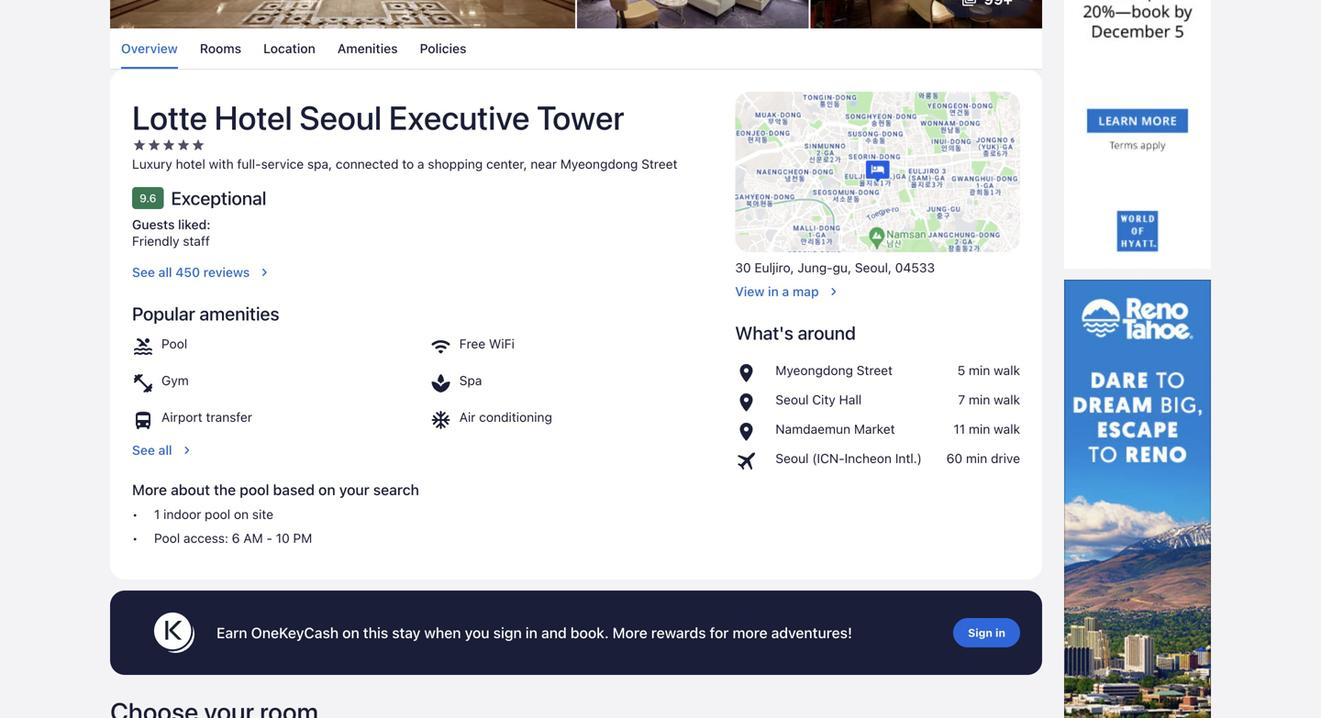 Task type: vqa. For each thing, say whether or not it's contained in the screenshot.
your on the bottom of the page
yes



Task type: describe. For each thing, give the bounding box(es) containing it.
earn
[[217, 624, 247, 642]]

11 min walk
[[954, 421, 1020, 437]]

amenities
[[200, 303, 279, 324]]

amenities
[[337, 41, 398, 56]]

1 horizontal spatial pool
[[240, 481, 269, 498]]

walk for 11 min walk
[[994, 421, 1020, 437]]

pool for pool access: 6 am - 10 pm
[[154, 531, 180, 546]]

1 xsmall image from the left
[[147, 137, 161, 152]]

street inside list
[[857, 363, 893, 378]]

earn onekeycash on this stay when you sign in and book. more rewards for more adventures!
[[217, 624, 852, 642]]

for
[[710, 624, 729, 642]]

pool access: 6 am - 10 pm
[[154, 531, 312, 546]]

popular location image for namdaemun
[[735, 421, 768, 443]]

indoor
[[163, 507, 201, 522]]

3 xsmall image from the left
[[176, 137, 191, 152]]

to
[[402, 156, 414, 171]]

0 horizontal spatial in
[[526, 624, 538, 642]]

air
[[459, 409, 476, 425]]

min for 11
[[969, 421, 990, 437]]

more
[[733, 624, 768, 642]]

myeongdong inside list
[[776, 363, 853, 378]]

city
[[812, 392, 836, 407]]

60 min drive
[[946, 451, 1020, 466]]

your
[[339, 481, 370, 498]]

4 xsmall image from the left
[[191, 137, 206, 152]]

walk for 7 min walk
[[994, 392, 1020, 407]]

with
[[209, 156, 234, 171]]

sign in link
[[953, 618, 1020, 648]]

exceptional
[[171, 187, 266, 209]]

0 horizontal spatial a
[[417, 156, 424, 171]]

spa
[[459, 373, 482, 388]]

based
[[273, 481, 315, 498]]

conditioning
[[479, 409, 552, 425]]

connected
[[336, 156, 399, 171]]

list for more about the pool based on your search
[[132, 506, 713, 547]]

0 horizontal spatial street
[[641, 156, 677, 171]]

medium image for view in a map
[[826, 284, 841, 299]]

pool for pool
[[161, 336, 187, 351]]

walk for 5 min walk
[[994, 363, 1020, 378]]

airport image
[[735, 450, 768, 472]]

bar (on property) image
[[811, 0, 1042, 28]]

7
[[958, 392, 965, 407]]

namdaemun market
[[776, 421, 895, 437]]

1 indoor pool on site
[[154, 507, 273, 522]]

what's
[[735, 322, 794, 343]]

medium image for see all 450 reviews
[[257, 265, 272, 280]]

liked:
[[178, 217, 211, 232]]

1 horizontal spatial on
[[318, 481, 335, 498]]

seoul (icn-incheon intl.)
[[776, 451, 922, 466]]

popular
[[132, 303, 195, 324]]

view
[[735, 284, 765, 299]]

seoul city hall
[[776, 392, 862, 407]]

popular location image for seoul
[[735, 392, 768, 414]]

see all 450 reviews button
[[132, 257, 713, 281]]

5 min walk
[[957, 363, 1020, 378]]

incheon
[[845, 451, 892, 466]]

search
[[373, 481, 419, 498]]

the
[[214, 481, 236, 498]]

around
[[798, 322, 856, 343]]

min for 7
[[969, 392, 990, 407]]

this
[[363, 624, 388, 642]]

sign in
[[968, 626, 1005, 639]]

7 min walk
[[958, 392, 1020, 407]]

pool inside 1 indoor pool on site list item
[[205, 507, 230, 522]]

staff
[[183, 233, 210, 248]]

(icn-
[[812, 451, 845, 466]]

rewards
[[651, 624, 706, 642]]

spa,
[[307, 156, 332, 171]]

guests liked: friendly staff
[[132, 217, 211, 248]]

free
[[459, 336, 486, 351]]

2 horizontal spatial on
[[342, 624, 359, 642]]

stay
[[392, 624, 421, 642]]

namdaemun
[[776, 421, 851, 437]]

airport transfer
[[161, 409, 252, 425]]

access:
[[183, 531, 228, 546]]

what's around
[[735, 322, 856, 343]]

9.6
[[139, 192, 156, 204]]

free wifi
[[459, 336, 515, 351]]

rooms link
[[200, 28, 241, 69]]

location link
[[263, 28, 315, 69]]

popular location image
[[735, 362, 768, 384]]

60
[[946, 451, 962, 466]]



Task type: locate. For each thing, give the bounding box(es) containing it.
a right the to
[[417, 156, 424, 171]]

all left 450
[[158, 265, 172, 280]]

1 vertical spatial popular location image
[[735, 421, 768, 443]]

myeongdong up seoul city hall
[[776, 363, 853, 378]]

0 vertical spatial see
[[132, 265, 155, 280]]

you
[[465, 624, 490, 642]]

walk down the 5 min walk
[[994, 392, 1020, 407]]

pool up site
[[240, 481, 269, 498]]

in for sign
[[995, 626, 1005, 639]]

more right book.
[[613, 624, 647, 642]]

airport
[[161, 409, 202, 425]]

onekeycash
[[251, 624, 339, 642]]

1 horizontal spatial a
[[782, 284, 789, 299]]

about
[[171, 481, 210, 498]]

medium image inside view in a map button
[[826, 284, 841, 299]]

3 walk from the top
[[994, 421, 1020, 437]]

1 vertical spatial all
[[158, 442, 172, 458]]

0 vertical spatial all
[[158, 265, 172, 280]]

all for see all
[[158, 442, 172, 458]]

myeongdong street
[[776, 363, 893, 378]]

pool down 1
[[154, 531, 180, 546]]

2 vertical spatial on
[[342, 624, 359, 642]]

6
[[232, 531, 240, 546]]

a
[[417, 156, 424, 171], [782, 284, 789, 299]]

location
[[263, 41, 315, 56]]

10
[[276, 531, 290, 546]]

view in a map
[[735, 284, 819, 299]]

intl.)
[[895, 451, 922, 466]]

1 indoor pool on site list item
[[132, 506, 713, 523]]

hall
[[839, 392, 862, 407]]

seoul for seoul (icn-incheon intl.)
[[776, 451, 809, 466]]

pool inside pool access: 6 am - 10 pm "list item"
[[154, 531, 180, 546]]

see up 1
[[132, 442, 155, 458]]

on
[[318, 481, 335, 498], [234, 507, 249, 522], [342, 624, 359, 642]]

lotte
[[132, 98, 207, 137]]

luxury hotel with full-service spa, connected to a shopping center, near myeongdong street
[[132, 156, 677, 171]]

list for what's around
[[735, 362, 1020, 472]]

seoul for seoul city hall
[[776, 392, 809, 407]]

pool access: 6 am - 10 pm list item
[[132, 530, 713, 547]]

medium image down the airport
[[179, 443, 194, 458]]

map image
[[735, 92, 1020, 252]]

luxury
[[132, 156, 172, 171]]

more about the pool based on your search
[[132, 481, 419, 498]]

in for view
[[768, 284, 779, 299]]

overview link
[[121, 28, 178, 69]]

1 vertical spatial more
[[613, 624, 647, 642]]

0 vertical spatial on
[[318, 481, 335, 498]]

gym
[[161, 373, 189, 388]]

1 all from the top
[[158, 265, 172, 280]]

1 horizontal spatial myeongdong
[[776, 363, 853, 378]]

medium image right reviews
[[257, 265, 272, 280]]

in inside button
[[768, 284, 779, 299]]

see for see all
[[132, 442, 155, 458]]

all
[[158, 265, 172, 280], [158, 442, 172, 458]]

on left site
[[234, 507, 249, 522]]

a left the 'map'
[[782, 284, 789, 299]]

0 vertical spatial more
[[132, 481, 167, 498]]

see all 450 reviews
[[132, 265, 250, 280]]

full-
[[237, 156, 261, 171]]

1 vertical spatial seoul
[[776, 392, 809, 407]]

site
[[252, 507, 273, 522]]

on left "this"
[[342, 624, 359, 642]]

min right 60
[[966, 451, 987, 466]]

xsmall image
[[132, 137, 147, 152]]

pool
[[161, 336, 187, 351], [154, 531, 180, 546]]

medium image inside the see all button
[[179, 443, 194, 458]]

list
[[110, 28, 1042, 69], [735, 362, 1020, 472], [132, 506, 713, 547]]

1 vertical spatial walk
[[994, 392, 1020, 407]]

0 vertical spatial popular location image
[[735, 392, 768, 414]]

popular location image up the airport image
[[735, 421, 768, 443]]

when
[[424, 624, 461, 642]]

adventures!
[[771, 624, 852, 642]]

0 vertical spatial medium image
[[257, 265, 272, 280]]

2 horizontal spatial medium image
[[826, 284, 841, 299]]

rooms
[[200, 41, 241, 56]]

2 see from the top
[[132, 442, 155, 458]]

executive
[[389, 98, 530, 137]]

seoul
[[299, 98, 382, 137], [776, 392, 809, 407], [776, 451, 809, 466]]

medium image
[[257, 265, 272, 280], [826, 284, 841, 299], [179, 443, 194, 458]]

0 vertical spatial street
[[641, 156, 677, 171]]

popular location image down popular location image
[[735, 392, 768, 414]]

2 popular location image from the top
[[735, 421, 768, 443]]

am
[[243, 531, 263, 546]]

1 vertical spatial pool
[[154, 531, 180, 546]]

near
[[531, 156, 557, 171]]

1
[[154, 507, 160, 522]]

walk up 7 min walk
[[994, 363, 1020, 378]]

0 horizontal spatial myeongdong
[[560, 156, 638, 171]]

gu,
[[833, 260, 851, 275]]

tower
[[537, 98, 624, 137]]

2 vertical spatial walk
[[994, 421, 1020, 437]]

in right the sign
[[995, 626, 1005, 639]]

1 walk from the top
[[994, 363, 1020, 378]]

-
[[266, 531, 272, 546]]

hotel
[[176, 156, 205, 171]]

popular location image
[[735, 392, 768, 414], [735, 421, 768, 443]]

0 horizontal spatial on
[[234, 507, 249, 522]]

1 vertical spatial street
[[857, 363, 893, 378]]

30 euljiro, jung-gu, seoul, 04533
[[735, 260, 935, 275]]

pool down 'the'
[[205, 507, 230, 522]]

popular amenities
[[132, 303, 279, 324]]

market
[[854, 421, 895, 437]]

medium image down '30 euljiro, jung-gu, seoul, 04533'
[[826, 284, 841, 299]]

min for 60
[[966, 451, 987, 466]]

more up 1
[[132, 481, 167, 498]]

see
[[132, 265, 155, 280], [132, 442, 155, 458]]

sign
[[968, 626, 993, 639]]

on inside list item
[[234, 507, 249, 522]]

in right view
[[768, 284, 779, 299]]

2 walk from the top
[[994, 392, 1020, 407]]

1 horizontal spatial more
[[613, 624, 647, 642]]

1 popular location image from the top
[[735, 392, 768, 414]]

list containing 1 indoor pool on site
[[132, 506, 713, 547]]

see down friendly
[[132, 265, 155, 280]]

egyptian cotton sheets, premium bedding, down comforters, minibar image
[[577, 0, 809, 28]]

2 xsmall image from the left
[[161, 137, 176, 152]]

seoul up spa,
[[299, 98, 382, 137]]

view in a map button
[[735, 276, 1020, 300]]

walk up drive
[[994, 421, 1020, 437]]

in left and
[[526, 624, 538, 642]]

all for see all 450 reviews
[[158, 265, 172, 280]]

center,
[[486, 156, 527, 171]]

and
[[541, 624, 567, 642]]

450
[[175, 265, 200, 280]]

medium image inside see all 450 reviews button
[[257, 265, 272, 280]]

exceptional element
[[171, 187, 266, 209]]

30
[[735, 260, 751, 275]]

seoul down namdaemun
[[776, 451, 809, 466]]

a inside button
[[782, 284, 789, 299]]

0 vertical spatial pool
[[240, 481, 269, 498]]

0 horizontal spatial medium image
[[179, 443, 194, 458]]

2 all from the top
[[158, 442, 172, 458]]

list containing myeongdong street
[[735, 362, 1020, 472]]

2 vertical spatial seoul
[[776, 451, 809, 466]]

2 vertical spatial list
[[132, 506, 713, 547]]

transfer
[[206, 409, 252, 425]]

policies link
[[420, 28, 466, 69]]

sign
[[493, 624, 522, 642]]

0 vertical spatial pool
[[161, 336, 187, 351]]

book.
[[570, 624, 609, 642]]

min right 7
[[969, 392, 990, 407]]

04533
[[895, 260, 935, 275]]

11
[[954, 421, 965, 437]]

1 horizontal spatial in
[[768, 284, 779, 299]]

see all button
[[132, 431, 713, 459]]

drive
[[991, 451, 1020, 466]]

1 vertical spatial list
[[735, 362, 1020, 472]]

more
[[132, 481, 167, 498], [613, 624, 647, 642]]

pm
[[293, 531, 312, 546]]

see for see all 450 reviews
[[132, 265, 155, 280]]

1 horizontal spatial medium image
[[257, 265, 272, 280]]

hotel
[[214, 98, 292, 137]]

0 vertical spatial seoul
[[299, 98, 382, 137]]

1 see from the top
[[132, 265, 155, 280]]

0 vertical spatial a
[[417, 156, 424, 171]]

euljiro,
[[754, 260, 794, 275]]

1 vertical spatial pool
[[205, 507, 230, 522]]

1 vertical spatial medium image
[[826, 284, 841, 299]]

1 horizontal spatial street
[[857, 363, 893, 378]]

0 vertical spatial walk
[[994, 363, 1020, 378]]

shopping
[[428, 156, 483, 171]]

list containing overview
[[110, 28, 1042, 69]]

5
[[957, 363, 965, 378]]

service
[[261, 156, 304, 171]]

1 vertical spatial see
[[132, 442, 155, 458]]

reviews
[[203, 265, 250, 280]]

seoul left city
[[776, 392, 809, 407]]

2 horizontal spatial in
[[995, 626, 1005, 639]]

air conditioning
[[459, 409, 552, 425]]

[for business] grand deluxe twin + a glass of whisky in lounge | egyptian cotton sheets, premium bedding, down comforters, minibar image
[[110, 0, 575, 28]]

min right 11
[[969, 421, 990, 437]]

walk
[[994, 363, 1020, 378], [994, 392, 1020, 407], [994, 421, 1020, 437]]

guests
[[132, 217, 175, 232]]

1 vertical spatial a
[[782, 284, 789, 299]]

2 vertical spatial medium image
[[179, 443, 194, 458]]

0 vertical spatial myeongdong
[[560, 156, 638, 171]]

min right 5
[[969, 363, 990, 378]]

see all
[[132, 442, 172, 458]]

0 horizontal spatial more
[[132, 481, 167, 498]]

on left your
[[318, 481, 335, 498]]

0 horizontal spatial pool
[[205, 507, 230, 522]]

min for 5
[[969, 363, 990, 378]]

lotte hotel seoul executive tower
[[132, 98, 624, 137]]

jung-
[[798, 260, 833, 275]]

seoul,
[[855, 260, 892, 275]]

all down the airport
[[158, 442, 172, 458]]

myeongdong down tower
[[560, 156, 638, 171]]

0 vertical spatial list
[[110, 28, 1042, 69]]

1 vertical spatial myeongdong
[[776, 363, 853, 378]]

map
[[793, 284, 819, 299]]

show all 99 images image
[[962, 0, 976, 6]]

1 vertical spatial on
[[234, 507, 249, 522]]

pool down popular
[[161, 336, 187, 351]]

xsmall image
[[147, 137, 161, 152], [161, 137, 176, 152], [176, 137, 191, 152], [191, 137, 206, 152]]

street
[[641, 156, 677, 171], [857, 363, 893, 378]]

amenities link
[[337, 28, 398, 69]]



